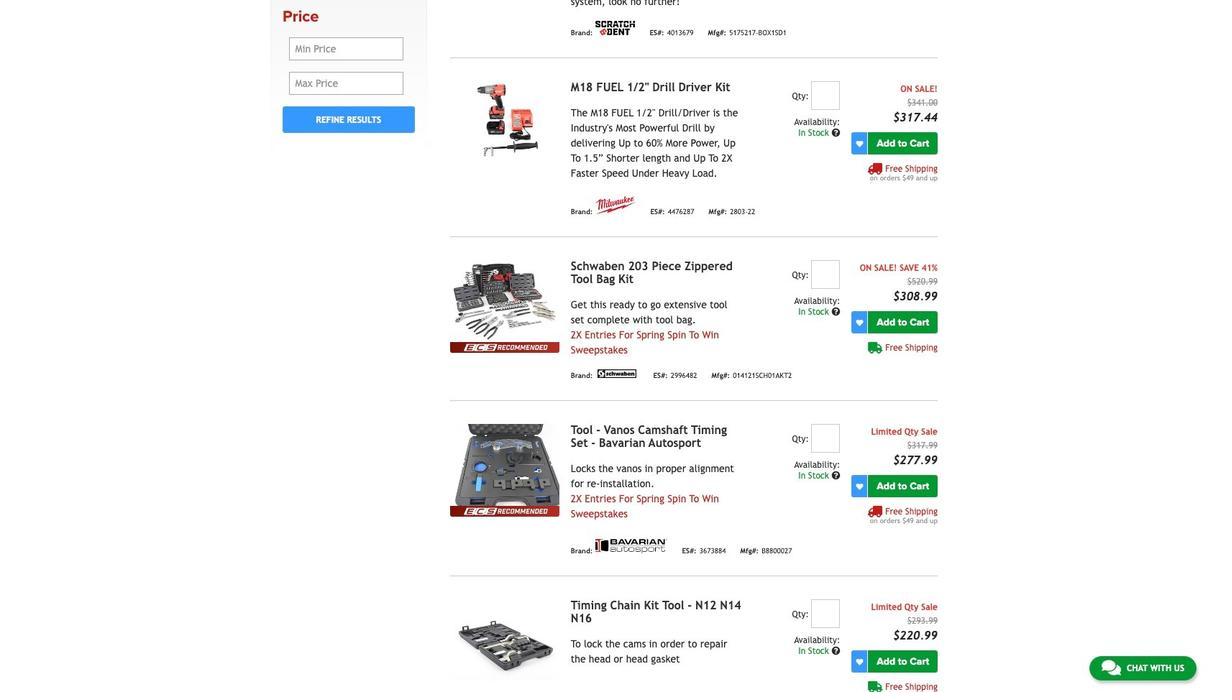 Task type: describe. For each thing, give the bounding box(es) containing it.
es#3195903 - b119550plus - timing chain kit tool - n12 n14 n16 - to lock the cams in order to repair the head or head gasket - baum tools - mini image
[[450, 600, 559, 682]]

ecs tuning recommends this product. image for es#3673884 - b8800027 - tool - vanos camshaft timing set - bavarian autosport - locks the vanos in proper alignment for re-installation. - bav auto tools - bmw image
[[450, 506, 559, 517]]

1 question circle image from the top
[[832, 129, 840, 137]]

add to wish list image for second question circle icon from the bottom
[[856, 140, 863, 147]]

bav auto tools - corporate logo image
[[596, 539, 668, 554]]

2 question circle image from the top
[[832, 647, 840, 656]]



Task type: vqa. For each thing, say whether or not it's contained in the screenshot.
Scratch & Dent - Corporate Logo
yes



Task type: locate. For each thing, give the bounding box(es) containing it.
question circle image
[[832, 308, 840, 317], [832, 472, 840, 480]]

1 ecs tuning recommends this product. image from the top
[[450, 342, 559, 353]]

add to wish list image for question circle image for "schwaben - corporate logo"
[[856, 319, 863, 326]]

2 question circle image from the top
[[832, 472, 840, 480]]

0 vertical spatial question circle image
[[832, 129, 840, 137]]

es#2996482 - 014121sch01akt2 - schwaben 203 piece zippered tool bag kit  - get this ready to go extensive tool set complete with tool bag. - schwaben - audi bmw volkswagen mercedes benz mini porsche image
[[450, 260, 559, 342]]

1 vertical spatial question circle image
[[832, 472, 840, 480]]

0 vertical spatial add to wish list image
[[856, 140, 863, 147]]

comments image
[[1102, 659, 1121, 677]]

1 add to wish list image from the top
[[856, 140, 863, 147]]

milwaukee - corporate logo image
[[596, 196, 636, 214]]

add to wish list image
[[856, 483, 863, 490]]

ecs tuning recommends this product. image
[[450, 342, 559, 353], [450, 506, 559, 517]]

scratch & dent - corporate logo image
[[596, 21, 635, 35]]

question circle image
[[832, 129, 840, 137], [832, 647, 840, 656]]

question circle image for bav auto tools - corporate logo
[[832, 472, 840, 480]]

0 vertical spatial question circle image
[[832, 308, 840, 317]]

ecs tuning recommends this product. image for the es#2996482 - 014121sch01akt2 - schwaben 203 piece zippered tool bag kit  - get this ready to go extensive tool set complete with tool bag. - schwaben - audi bmw volkswagen mercedes benz mini porsche image at the left of the page
[[450, 342, 559, 353]]

Min Price number field
[[289, 38, 404, 61]]

2 ecs tuning recommends this product. image from the top
[[450, 506, 559, 517]]

1 vertical spatial ecs tuning recommends this product. image
[[450, 506, 559, 517]]

0 vertical spatial ecs tuning recommends this product. image
[[450, 342, 559, 353]]

es#4476287 - 2803-22 - m18 fuel 1/2" drill driver kit - the m18 fuel 1/2" drill/driver is the industry's most powerful drill by delivering up to 60% more power, up to 1.5 shorter length and up to 2x faster speed under heavy load. - milwaukee - audi bmw volkswagen mercedes benz mini porsche image
[[450, 81, 559, 163]]

1 vertical spatial question circle image
[[832, 647, 840, 656]]

1 vertical spatial add to wish list image
[[856, 319, 863, 326]]

question circle image for "schwaben - corporate logo"
[[832, 308, 840, 317]]

3 add to wish list image from the top
[[856, 658, 863, 666]]

es#3673884 - b8800027 - tool - vanos camshaft timing set - bavarian autosport - locks the vanos in proper alignment for re-installation. - bav auto tools - bmw image
[[450, 424, 559, 506]]

2 add to wish list image from the top
[[856, 319, 863, 326]]

1 question circle image from the top
[[832, 308, 840, 317]]

None number field
[[811, 81, 840, 110], [811, 260, 840, 289], [811, 424, 840, 453], [811, 600, 840, 629], [811, 81, 840, 110], [811, 260, 840, 289], [811, 424, 840, 453], [811, 600, 840, 629]]

Max Price number field
[[289, 72, 404, 95]]

schwaben - corporate logo image
[[596, 370, 639, 378]]

2 vertical spatial add to wish list image
[[856, 658, 863, 666]]

add to wish list image
[[856, 140, 863, 147], [856, 319, 863, 326], [856, 658, 863, 666]]



